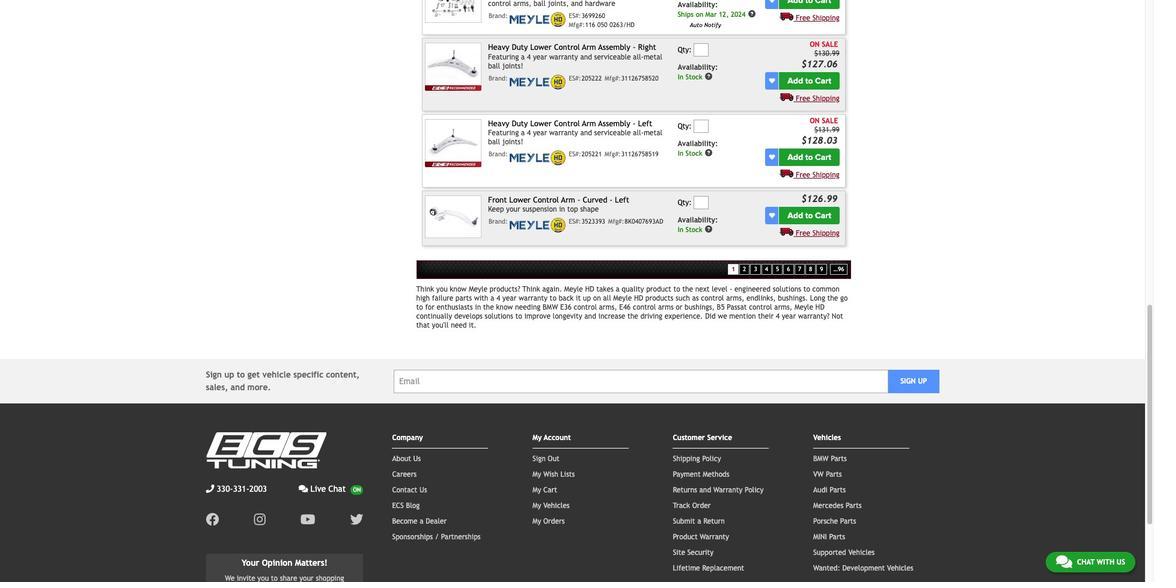 Task type: describe. For each thing, give the bounding box(es) containing it.
my for my orders
[[533, 518, 542, 526]]

4 right their
[[776, 312, 780, 321]]

question sign image for on sale
[[705, 72, 714, 80]]

warranty for $128.03
[[550, 129, 579, 137]]

0263/hd
[[610, 21, 635, 28]]

up for sign up
[[919, 377, 928, 386]]

up inside think you know meyle products? think again. meyle hd takes a quality product to the next level - engineered solutions to common high failure parts with a 4 year warranty to back it up on all meyle hd products such as control arms, endlinks, bushings. long the go to for enthusiasts in the know needing bmw e36 control arms, e46 control arms or bushings, b5 passat control arms, meyle hd continually develops solutions to improve longevity and increase the driving experience. did we mention their 4 year warranty? not that you'll need it.
[[583, 294, 591, 303]]

methods
[[703, 471, 730, 479]]

common
[[813, 285, 840, 294]]

account
[[544, 434, 571, 442]]

get
[[248, 370, 260, 380]]

track order
[[673, 502, 711, 510]]

3 free from the top
[[796, 171, 811, 179]]

for
[[426, 303, 435, 312]]

parts for mercedes parts
[[846, 502, 862, 510]]

lifetime replacement
[[673, 564, 745, 573]]

next
[[696, 285, 710, 294]]

shipping up payment
[[673, 455, 701, 463]]

auto notify
[[690, 22, 722, 28]]

youtube logo image
[[301, 513, 315, 527]]

customer service
[[673, 434, 733, 442]]

joints! for $128.03
[[503, 138, 524, 146]]

wish
[[544, 471, 559, 479]]

mention
[[730, 312, 756, 321]]

lower for $127.06
[[531, 43, 552, 52]]

free shipping for free shipping icon related to $128.03
[[796, 171, 840, 179]]

3 add to cart from the top
[[788, 210, 832, 220]]

brand: for heavy duty lower control arm assembly - left
[[489, 151, 508, 158]]

to down $127.06
[[806, 76, 814, 86]]

to down needing
[[516, 312, 523, 321]]

left for on sale
[[639, 119, 653, 128]]

to down '$126.99'
[[806, 210, 814, 220]]

we
[[718, 312, 728, 321]]

cart down wish
[[544, 486, 558, 495]]

and inside sign up to get vehicle specific content, sales, and more.
[[231, 383, 245, 392]]

development
[[843, 564, 886, 573]]

year down bushings.
[[782, 312, 796, 321]]

arm for $128.03
[[583, 119, 597, 128]]

0 horizontal spatial know
[[450, 285, 467, 294]]

3 availability: in stock from the top
[[678, 216, 718, 233]]

$128.03
[[802, 135, 838, 146]]

in for $127.06
[[678, 72, 684, 81]]

control down "it"
[[574, 303, 597, 312]]

9 link
[[817, 264, 827, 275]]

duty for $127.06
[[512, 43, 528, 52]]

control down endlinks,
[[750, 303, 773, 312]]

4 down the products?
[[497, 294, 501, 303]]

product
[[647, 285, 672, 294]]

sign for sign up to get vehicle specific content, sales, and more.
[[206, 370, 222, 380]]

wanted:
[[814, 564, 841, 573]]

front lower control arm - curved - left link
[[488, 195, 630, 205]]

9
[[821, 266, 824, 272]]

heavy duty lower control arm assembly - right featuring a 4 year warranty and serviceable all-metal ball joints!
[[488, 43, 663, 70]]

ball for $127.06
[[488, 62, 501, 70]]

5
[[777, 266, 780, 272]]

their
[[759, 312, 774, 321]]

opinion
[[262, 558, 293, 568]]

add to cart for $128.03
[[788, 152, 832, 162]]

mini parts
[[814, 533, 846, 542]]

porsche parts
[[814, 518, 857, 526]]

warranty inside think you know meyle products? think again. meyle hd takes a quality product to the next level - engineered solutions to common high failure parts with a 4 year warranty to back it up on all meyle hd products such as control arms, endlinks, bushings. long the go to for enthusiasts in the know needing bmw e36 control arms, e46 control arms or bushings, b5 passat control arms, meyle hd continually develops solutions to improve longevity and increase the driving experience. did we mention their 4 year warranty? not that you'll need it.
[[519, 294, 548, 303]]

1 vertical spatial know
[[496, 303, 513, 312]]

comments image
[[299, 485, 308, 493]]

es#205221 - 31126758519 - heavy duty lower control arm assembly - left - featuring a 4 year warranty and serviceable all-metal ball joints! - meyle hd - bmw image
[[425, 119, 482, 162]]

vw parts link
[[814, 471, 843, 479]]

330-331-2003 link
[[206, 483, 267, 496]]

duty for $128.03
[[512, 119, 528, 128]]

free shipping image for $127.06
[[780, 92, 794, 101]]

high
[[417, 294, 430, 303]]

brand: for heavy duty lower control arm assembly - right
[[489, 74, 508, 82]]

sign out
[[533, 455, 560, 463]]

1 horizontal spatial with
[[1098, 558, 1115, 567]]

you
[[437, 285, 448, 294]]

year inside heavy duty lower control arm assembly - left featuring a 4 year warranty and serviceable all-metal ball joints!
[[533, 129, 547, 137]]

6
[[788, 266, 791, 272]]

heavy for $128.03
[[488, 119, 510, 128]]

free shipping for free shipping icon associated with $127.06
[[796, 94, 840, 103]]

vehicles up wanted: development vehicles link
[[849, 549, 875, 557]]

vehicles up bmw parts link
[[814, 434, 842, 442]]

4 left 5
[[766, 266, 769, 272]]

330-331-2003
[[217, 484, 267, 494]]

3 add to cart button from the top
[[780, 207, 840, 224]]

3 stock from the top
[[686, 225, 703, 233]]

qty: for $127.06
[[678, 46, 692, 54]]

ball for $128.03
[[488, 138, 501, 146]]

your opinion matters!
[[242, 558, 328, 568]]

all
[[604, 294, 612, 303]]

go
[[841, 294, 848, 303]]

1 vertical spatial bmw
[[814, 455, 829, 463]]

as
[[693, 294, 699, 303]]

$127.06
[[802, 58, 838, 69]]

2 link
[[740, 264, 750, 275]]

porsche parts link
[[814, 518, 857, 526]]

$130.99
[[815, 49, 840, 58]]

bmw parts link
[[814, 455, 847, 463]]

become a dealer
[[392, 518, 447, 526]]

free shipping image for $128.03
[[780, 169, 794, 177]]

3 add from the top
[[788, 210, 804, 220]]

long
[[811, 294, 826, 303]]

increase
[[599, 312, 626, 321]]

0 vertical spatial chat
[[329, 484, 346, 494]]

heavy duty lower control arm assembly - right link
[[488, 43, 657, 52]]

parts for bmw parts
[[831, 455, 847, 463]]

sign out link
[[533, 455, 560, 463]]

the down e46
[[628, 312, 639, 321]]

lists
[[561, 471, 575, 479]]

0 horizontal spatial arms,
[[599, 303, 618, 312]]

availability: for front lower control arm - curved - left
[[678, 216, 718, 224]]

joints! for $127.06
[[503, 62, 524, 70]]

longevity
[[553, 312, 583, 321]]

Email email field
[[394, 370, 889, 393]]

shipping up $130.99
[[813, 14, 840, 22]]

facebook logo image
[[206, 513, 219, 527]]

arm for $127.06
[[583, 43, 597, 52]]

control inside front lower control arm - curved - left keep your suspension in top shape
[[533, 195, 559, 205]]

a right takes
[[616, 285, 620, 294]]

the up such
[[683, 285, 694, 294]]

track order link
[[673, 502, 711, 510]]

us for about us
[[414, 455, 421, 463]]

1 link
[[729, 264, 739, 275]]

…96 link
[[830, 264, 848, 275]]

es#3699260 - 116 050 0263/hd - complete front control arm kit - keep your suspension in top shape - includes all front control arms, ball joints, and hardware - meyle hd - audi image
[[425, 0, 482, 23]]

payment
[[673, 471, 701, 479]]

control up "driving" at the right
[[633, 303, 656, 312]]

on inside think you know meyle products? think again. meyle hd takes a quality product to the next level - engineered solutions to common high failure parts with a 4 year warranty to back it up on all meyle hd products such as control arms, endlinks, bushings. long the go to for enthusiasts in the know needing bmw e36 control arms, e46 control arms or bushings, b5 passat control arms, meyle hd continually develops solutions to improve longevity and increase the driving experience. did we mention their 4 year warranty? not that you'll need it.
[[594, 294, 601, 303]]

parts for audi parts
[[830, 486, 846, 495]]

shape
[[581, 205, 599, 214]]

or
[[676, 303, 683, 312]]

0 horizontal spatial hd
[[586, 285, 595, 294]]

year down the products?
[[503, 294, 517, 303]]

ecs tuning recommends this product. image for $127.06
[[425, 85, 482, 91]]

1 vertical spatial warranty
[[700, 533, 730, 542]]

sign up to get vehicle specific content, sales, and more.
[[206, 370, 360, 392]]

about us
[[392, 455, 421, 463]]

sale for $127.06
[[822, 40, 839, 49]]

- for heavy duty lower control arm assembly - left
[[633, 119, 636, 128]]

about
[[392, 455, 411, 463]]

1
[[732, 266, 736, 272]]

0 vertical spatial solutions
[[773, 285, 802, 294]]

all- for $128.03
[[633, 129, 644, 137]]

blog
[[406, 502, 420, 510]]

live chat link
[[299, 483, 364, 496]]

serviceable for $128.03
[[595, 129, 631, 137]]

a left return
[[698, 518, 702, 526]]

1 free from the top
[[796, 14, 811, 22]]

in for $128.03
[[678, 149, 684, 157]]

a down the products?
[[491, 294, 495, 303]]

control for $127.06
[[554, 43, 580, 52]]

enthusiasts
[[437, 303, 473, 312]]

on for $128.03
[[810, 117, 820, 125]]

ecs tuning image
[[206, 433, 326, 469]]

free shipping for 1st free shipping icon
[[796, 14, 840, 22]]

0 vertical spatial warranty
[[714, 486, 743, 495]]

up for sign up to get vehicle specific content, sales, and more.
[[225, 370, 234, 380]]

twitter logo image
[[350, 513, 364, 527]]

ecs tuning recommends this product. image for $128.03
[[425, 162, 482, 167]]

es#: inside es#: 3699260 mfg#: 116 050 0263/hd
[[569, 12, 582, 19]]

orders
[[544, 518, 565, 526]]

partnerships
[[441, 533, 481, 542]]

e36
[[561, 303, 572, 312]]

my wish lists link
[[533, 471, 575, 479]]

1 vertical spatial hd
[[635, 294, 644, 303]]

1 free shipping image from the top
[[780, 12, 794, 20]]

replacement
[[703, 564, 745, 573]]

6 link
[[784, 264, 794, 275]]

content,
[[326, 370, 360, 380]]

0 horizontal spatial policy
[[703, 455, 722, 463]]

vehicles right development
[[888, 564, 914, 573]]

3
[[755, 266, 758, 272]]

1 horizontal spatial chat
[[1078, 558, 1095, 567]]

the left go on the right bottom of the page
[[828, 294, 839, 303]]

meyle up "it"
[[565, 285, 583, 294]]

mfg#: for heavy duty lower control arm assembly - left
[[605, 151, 621, 158]]

vw parts
[[814, 471, 843, 479]]

parts for mini parts
[[830, 533, 846, 542]]

add for $127.06
[[788, 76, 804, 86]]

products
[[646, 294, 674, 303]]

audi
[[814, 486, 828, 495]]

to down $128.03
[[806, 152, 814, 162]]

payment methods
[[673, 471, 730, 479]]

availability: for heavy duty lower control arm assembly - left
[[678, 139, 718, 148]]

1 vertical spatial solutions
[[485, 312, 514, 321]]

meyle hd - corporate logo image for heavy duty lower control arm assembly - right
[[510, 74, 566, 89]]

assembly for $127.06
[[599, 43, 631, 52]]

mercedes parts
[[814, 502, 862, 510]]

porsche
[[814, 518, 839, 526]]

product warranty link
[[673, 533, 730, 542]]

sign for sign out
[[533, 455, 546, 463]]

year inside heavy duty lower control arm assembly - right featuring a 4 year warranty and serviceable all-metal ball joints!
[[533, 53, 547, 61]]

331-
[[233, 484, 250, 494]]

featuring for $128.03
[[488, 129, 519, 137]]

auto
[[690, 22, 703, 28]]

meyle up e46
[[614, 294, 632, 303]]

mercedes parts link
[[814, 502, 862, 510]]

my orders
[[533, 518, 565, 526]]

and up order
[[700, 486, 712, 495]]

submit a return
[[673, 518, 725, 526]]

and inside think you know meyle products? think again. meyle hd takes a quality product to the next level - engineered solutions to common high failure parts with a 4 year warranty to back it up on all meyle hd products such as control arms, endlinks, bushings. long the go to for enthusiasts in the know needing bmw e36 control arms, e46 control arms or bushings, b5 passat control arms, meyle hd continually develops solutions to improve longevity and increase the driving experience. did we mention their 4 year warranty? not that you'll need it.
[[585, 312, 597, 321]]

4 inside heavy duty lower control arm assembly - right featuring a 4 year warranty and serviceable all-metal ball joints!
[[527, 53, 531, 61]]

- for heavy duty lower control arm assembly - right
[[633, 43, 636, 52]]

to down high
[[417, 303, 423, 312]]

supported
[[814, 549, 847, 557]]

site security link
[[673, 549, 714, 557]]

out
[[548, 455, 560, 463]]

add for $128.03
[[788, 152, 804, 162]]

question sign image for ships on mar 12, 2024
[[748, 10, 757, 18]]

all- for $127.06
[[633, 53, 644, 61]]

on for $127.06
[[810, 40, 820, 49]]

meyle hd - corporate logo image for front lower control arm - curved - left
[[510, 218, 566, 233]]

free shipping image
[[780, 227, 794, 236]]



Task type: locate. For each thing, give the bounding box(es) containing it.
/
[[435, 533, 439, 542]]

meyle hd - corporate logo image for heavy duty lower control arm assembly - left
[[510, 151, 566, 166]]

205222
[[582, 74, 602, 82]]

bmw left e36
[[543, 303, 558, 312]]

0 vertical spatial duty
[[512, 43, 528, 52]]

1 vertical spatial with
[[1098, 558, 1115, 567]]

2 heavy from the top
[[488, 119, 510, 128]]

0 vertical spatial control
[[554, 43, 580, 52]]

my left account
[[533, 434, 542, 442]]

back
[[559, 294, 574, 303]]

1 vertical spatial all-
[[633, 129, 644, 137]]

ball inside heavy duty lower control arm assembly - right featuring a 4 year warranty and serviceable all-metal ball joints!
[[488, 62, 501, 70]]

and left increase at bottom
[[585, 312, 597, 321]]

2 vertical spatial free shipping image
[[780, 169, 794, 177]]

1 vertical spatial lower
[[531, 119, 552, 128]]

1 vertical spatial question sign image
[[705, 148, 714, 157]]

heavy
[[488, 43, 510, 52], [488, 119, 510, 128]]

ball inside heavy duty lower control arm assembly - left featuring a 4 year warranty and serviceable all-metal ball joints!
[[488, 138, 501, 146]]

0 horizontal spatial with
[[474, 294, 489, 303]]

mini
[[814, 533, 828, 542]]

ball right es#205222 - 31126758520 - heavy duty lower control arm assembly - right - featuring a 4 year warranty and serviceable all-metal ball joints! - meyle hd - bmw image
[[488, 62, 501, 70]]

solutions down the products?
[[485, 312, 514, 321]]

assembly inside heavy duty lower control arm assembly - right featuring a 4 year warranty and serviceable all-metal ball joints!
[[599, 43, 631, 52]]

1 vertical spatial assembly
[[599, 119, 631, 128]]

sponsorships / partnerships link
[[392, 533, 481, 542]]

1 free shipping from the top
[[796, 14, 840, 22]]

None text field
[[694, 44, 709, 57], [694, 120, 709, 133], [694, 44, 709, 57], [694, 120, 709, 133]]

order
[[693, 502, 711, 510]]

brand: down keep
[[489, 218, 508, 225]]

es#: for heavy duty lower control arm assembly - right
[[569, 74, 582, 82]]

serviceable inside heavy duty lower control arm assembly - right featuring a 4 year warranty and serviceable all-metal ball joints!
[[595, 53, 631, 61]]

2 vertical spatial add to cart
[[788, 210, 832, 220]]

metal inside heavy duty lower control arm assembly - left featuring a 4 year warranty and serviceable all-metal ball joints!
[[644, 129, 663, 137]]

3 link
[[751, 264, 761, 275]]

1 vertical spatial ecs tuning recommends this product. image
[[425, 162, 482, 167]]

0 vertical spatial free shipping image
[[780, 12, 794, 20]]

think up high
[[417, 285, 434, 294]]

1 vertical spatial on
[[810, 117, 820, 125]]

- up top
[[578, 195, 581, 205]]

es#205222 - 31126758520 - heavy duty lower control arm assembly - right - featuring a 4 year warranty and serviceable all-metal ball joints! - meyle hd - bmw image
[[425, 43, 482, 85]]

…96
[[834, 266, 845, 272]]

2 horizontal spatial arms,
[[775, 303, 793, 312]]

- inside heavy duty lower control arm assembly - right featuring a 4 year warranty and serviceable all-metal ball joints!
[[633, 43, 636, 52]]

up inside button
[[919, 377, 928, 386]]

heavy inside heavy duty lower control arm assembly - left featuring a 4 year warranty and serviceable all-metal ball joints!
[[488, 119, 510, 128]]

2 vertical spatial add
[[788, 210, 804, 220]]

3 availability: from the top
[[678, 139, 718, 148]]

parts for porsche parts
[[841, 518, 857, 526]]

shipping up $131.99
[[813, 94, 840, 103]]

1 horizontal spatial question sign image
[[748, 10, 757, 18]]

None text field
[[694, 196, 709, 209]]

availability: in stock right 8k0407693ad
[[678, 216, 718, 233]]

parts
[[456, 294, 472, 303]]

mar
[[706, 10, 717, 18]]

2 free shipping image from the top
[[780, 92, 794, 101]]

to up such
[[674, 285, 681, 294]]

1 vertical spatial metal
[[644, 129, 663, 137]]

050
[[598, 21, 608, 28]]

arm up top
[[562, 195, 576, 205]]

parts down porsche parts
[[830, 533, 846, 542]]

serviceable inside heavy duty lower control arm assembly - left featuring a 4 year warranty and serviceable all-metal ball joints!
[[595, 129, 631, 137]]

hd left takes
[[586, 285, 595, 294]]

0 vertical spatial lower
[[531, 43, 552, 52]]

1 heavy from the top
[[488, 43, 510, 52]]

2 free from the top
[[796, 94, 811, 103]]

become a dealer link
[[392, 518, 447, 526]]

a inside heavy duty lower control arm assembly - right featuring a 4 year warranty and serviceable all-metal ball joints!
[[521, 53, 525, 61]]

my left wish
[[533, 471, 542, 479]]

0 vertical spatial availability: in stock
[[678, 63, 718, 81]]

1 add to cart from the top
[[788, 76, 832, 86]]

all- inside heavy duty lower control arm assembly - right featuring a 4 year warranty and serviceable all-metal ball joints!
[[633, 53, 644, 61]]

1 brand: from the top
[[489, 12, 508, 19]]

2 qty: from the top
[[678, 122, 692, 131]]

1 vertical spatial chat
[[1078, 558, 1095, 567]]

mfg#: for heavy duty lower control arm assembly - right
[[605, 74, 621, 82]]

0 vertical spatial add
[[788, 76, 804, 86]]

sale up $130.99
[[822, 40, 839, 49]]

my for my wish lists
[[533, 471, 542, 479]]

es#: 3699260 mfg#: 116 050 0263/hd
[[569, 12, 635, 28]]

1 horizontal spatial in
[[559, 205, 565, 214]]

with right the parts at the bottom left
[[474, 294, 489, 303]]

question sign image
[[748, 10, 757, 18], [705, 148, 714, 157]]

left
[[639, 119, 653, 128], [615, 195, 630, 205]]

metal for $127.06
[[644, 53, 663, 61]]

lower inside heavy duty lower control arm assembly - left featuring a 4 year warranty and serviceable all-metal ball joints!
[[531, 119, 552, 128]]

with inside think you know meyle products? think again. meyle hd takes a quality product to the next level - engineered solutions to common high failure parts with a 4 year warranty to back it up on all meyle hd products such as control arms, endlinks, bushings. long the go to for enthusiasts in the know needing bmw e36 control arms, e46 control arms or bushings, b5 passat control arms, meyle hd continually develops solutions to improve longevity and increase the driving experience. did we mention their 4 year warranty? not that you'll need it.
[[474, 294, 489, 303]]

1 vertical spatial arm
[[583, 119, 597, 128]]

my for my account
[[533, 434, 542, 442]]

3 es#: from the top
[[569, 151, 582, 158]]

hd
[[586, 285, 595, 294], [635, 294, 644, 303], [816, 303, 825, 312]]

on left all
[[594, 294, 601, 303]]

1 vertical spatial left
[[615, 195, 630, 205]]

1 sale from the top
[[822, 40, 839, 49]]

cart
[[816, 76, 832, 86], [816, 152, 832, 162], [816, 210, 832, 220], [544, 486, 558, 495]]

warranty for $127.06
[[550, 53, 579, 61]]

205221
[[582, 151, 602, 158]]

1 horizontal spatial up
[[583, 294, 591, 303]]

0 vertical spatial metal
[[644, 53, 663, 61]]

sale for $128.03
[[822, 117, 839, 125]]

1 on from the top
[[810, 40, 820, 49]]

0 vertical spatial hd
[[586, 285, 595, 294]]

parts for vw parts
[[826, 471, 843, 479]]

stock right 8k0407693ad
[[686, 225, 703, 233]]

0 horizontal spatial on
[[594, 294, 601, 303]]

specific
[[294, 370, 324, 380]]

1 es#: from the top
[[569, 12, 582, 19]]

4 down heavy duty lower control arm assembly - right link
[[527, 53, 531, 61]]

2 in from the top
[[678, 149, 684, 157]]

vehicles up orders in the left of the page
[[544, 502, 570, 510]]

lower inside heavy duty lower control arm assembly - right featuring a 4 year warranty and serviceable all-metal ball joints!
[[531, 43, 552, 52]]

in inside think you know meyle products? think again. meyle hd takes a quality product to the next level - engineered solutions to common high failure parts with a 4 year warranty to back it up on all meyle hd products such as control arms, endlinks, bushings. long the go to for enthusiasts in the know needing bmw e36 control arms, e46 control arms or bushings, b5 passat control arms, meyle hd continually develops solutions to improve longevity and increase the driving experience. did we mention their 4 year warranty? not that you'll need it.
[[475, 303, 481, 312]]

a left dealer
[[420, 518, 424, 526]]

1 horizontal spatial on
[[696, 10, 704, 18]]

question sign image for $126.99
[[705, 225, 714, 233]]

0 vertical spatial assembly
[[599, 43, 631, 52]]

2 add to wish list image from the top
[[770, 212, 776, 218]]

sign for sign up
[[901, 377, 916, 386]]

1 in from the top
[[678, 72, 684, 81]]

warranty up needing
[[519, 294, 548, 303]]

meyle hd - corporate logo image down the suspension
[[510, 218, 566, 233]]

4 meyle hd - corporate logo image from the top
[[510, 218, 566, 233]]

arms, down all
[[599, 303, 618, 312]]

1 vertical spatial question sign image
[[705, 225, 714, 233]]

0 horizontal spatial left
[[615, 195, 630, 205]]

availability: in stock for $127.06
[[678, 63, 718, 81]]

cart for third add to cart button
[[816, 210, 832, 220]]

us right contact at the left bottom
[[420, 486, 427, 495]]

to
[[806, 76, 814, 86], [806, 152, 814, 162], [806, 210, 814, 220], [674, 285, 681, 294], [804, 285, 811, 294], [550, 294, 557, 303], [417, 303, 423, 312], [516, 312, 523, 321], [237, 370, 245, 380]]

3 in from the top
[[678, 225, 684, 233]]

submit
[[673, 518, 696, 526]]

0 vertical spatial know
[[450, 285, 467, 294]]

my for my cart
[[533, 486, 542, 495]]

1 vertical spatial control
[[554, 119, 580, 128]]

2 vertical spatial availability: in stock
[[678, 216, 718, 233]]

bmw inside think you know meyle products? think again. meyle hd takes a quality product to the next level - engineered solutions to common high failure parts with a 4 year warranty to back it up on all meyle hd products such as control arms, endlinks, bushings. long the go to for enthusiasts in the know needing bmw e36 control arms, e46 control arms or bushings, b5 passat control arms, meyle hd continually develops solutions to improve longevity and increase the driving experience. did we mention their 4 year warranty? not that you'll need it.
[[543, 303, 558, 312]]

sale inside on sale $130.99 $127.06
[[822, 40, 839, 49]]

es#3523393 - 8k0407693ad - front lower control arm - curved - left - keep your suspension in top shape - meyle hd - audi image
[[425, 195, 482, 238]]

1 joints! from the top
[[503, 62, 524, 70]]

joints! right es#205221 - 31126758519 - heavy duty lower control arm assembly - left - featuring a 4 year warranty and serviceable all-metal ball joints! - meyle hd - bmw image on the top left
[[503, 138, 524, 146]]

arm inside front lower control arm - curved - left keep your suspension in top shape
[[562, 195, 576, 205]]

that
[[417, 321, 430, 330]]

ecs tuning recommends this product. image up es#3523393 - 8k0407693ad - front lower control arm - curved - left - keep your suspension in top shape - meyle hd - audi image
[[425, 162, 482, 167]]

cart for $128.03 add to cart button
[[816, 152, 832, 162]]

2 es#: from the top
[[569, 74, 582, 82]]

meyle up warranty? on the bottom of the page
[[795, 303, 814, 312]]

- inside heavy duty lower control arm assembly - left featuring a 4 year warranty and serviceable all-metal ball joints!
[[633, 119, 636, 128]]

0 vertical spatial question sign image
[[705, 72, 714, 80]]

featuring inside heavy duty lower control arm assembly - right featuring a 4 year warranty and serviceable all-metal ball joints!
[[488, 53, 519, 61]]

add to cart button down $127.06
[[780, 72, 840, 89]]

duty inside heavy duty lower control arm assembly - right featuring a 4 year warranty and serviceable all-metal ball joints!
[[512, 43, 528, 52]]

1 assembly from the top
[[599, 43, 631, 52]]

2 my from the top
[[533, 471, 542, 479]]

warranty down heavy duty lower control arm assembly - right link
[[550, 53, 579, 61]]

my orders link
[[533, 518, 565, 526]]

qty: for $128.03
[[678, 122, 692, 131]]

2 availability: from the top
[[678, 63, 718, 71]]

site security
[[673, 549, 714, 557]]

add to cart button for $128.03
[[780, 148, 840, 166]]

control down level
[[702, 294, 725, 303]]

0 vertical spatial add to cart
[[788, 76, 832, 86]]

my account
[[533, 434, 571, 442]]

1 vertical spatial joints!
[[503, 138, 524, 146]]

on inside availability: ships on mar 12, 2024
[[696, 10, 704, 18]]

shipping up '$126.99'
[[813, 171, 840, 179]]

endlinks,
[[747, 294, 776, 303]]

2 stock from the top
[[686, 149, 703, 157]]

2 ecs tuning recommends this product. image from the top
[[425, 162, 482, 167]]

add to cart down '$126.99'
[[788, 210, 832, 220]]

1 horizontal spatial bmw
[[814, 455, 829, 463]]

and right sales,
[[231, 383, 245, 392]]

chat right comments image
[[1078, 558, 1095, 567]]

4 free shipping from the top
[[796, 229, 840, 237]]

es#: left 205221
[[569, 151, 582, 158]]

serviceable up es#: 205222 mfg#: 31126758520
[[595, 53, 631, 61]]

2 add to cart from the top
[[788, 152, 832, 162]]

left up 31126758519
[[639, 119, 653, 128]]

joints! inside heavy duty lower control arm assembly - left featuring a 4 year warranty and serviceable all-metal ball joints!
[[503, 138, 524, 146]]

product warranty
[[673, 533, 730, 542]]

- right level
[[730, 285, 733, 294]]

arms,
[[727, 294, 745, 303], [599, 303, 618, 312], [775, 303, 793, 312]]

2 vertical spatial us
[[1117, 558, 1126, 567]]

0 horizontal spatial sign
[[206, 370, 222, 380]]

1 vertical spatial availability: in stock
[[678, 139, 718, 157]]

3 brand: from the top
[[489, 151, 508, 158]]

1 availability: in stock from the top
[[678, 63, 718, 81]]

your
[[506, 205, 521, 214]]

a down heavy duty lower control arm assembly - left link at the top of the page
[[521, 129, 525, 137]]

0 vertical spatial warranty
[[550, 53, 579, 61]]

2 vertical spatial warranty
[[519, 294, 548, 303]]

4 down heavy duty lower control arm assembly - left link at the top of the page
[[527, 129, 531, 137]]

ball
[[488, 62, 501, 70], [488, 138, 501, 146]]

1 featuring from the top
[[488, 53, 519, 61]]

metal for $128.03
[[644, 129, 663, 137]]

2 vertical spatial hd
[[816, 303, 825, 312]]

left inside front lower control arm - curved - left keep your suspension in top shape
[[615, 195, 630, 205]]

mfg#: for front lower control arm - curved - left
[[609, 218, 625, 225]]

live chat
[[311, 484, 346, 494]]

2 duty from the top
[[512, 119, 528, 128]]

track
[[673, 502, 691, 510]]

1 add to cart button from the top
[[780, 72, 840, 89]]

2 add from the top
[[788, 152, 804, 162]]

1 duty from the top
[[512, 43, 528, 52]]

my cart
[[533, 486, 558, 495]]

left inside heavy duty lower control arm assembly - left featuring a 4 year warranty and serviceable all-metal ball joints!
[[639, 119, 653, 128]]

to up long
[[804, 285, 811, 294]]

add to cart button for $127.06
[[780, 72, 840, 89]]

need
[[451, 321, 467, 330]]

heavy for $127.06
[[488, 43, 510, 52]]

warranty down the methods
[[714, 486, 743, 495]]

question sign image for in stock
[[705, 148, 714, 157]]

1 horizontal spatial policy
[[745, 486, 764, 495]]

es#: down top
[[569, 218, 582, 225]]

lower for $128.03
[[531, 119, 552, 128]]

metal up 31126758519
[[644, 129, 663, 137]]

8
[[810, 266, 813, 272]]

0 vertical spatial in
[[559, 205, 565, 214]]

and down heavy duty lower control arm assembly - left link at the top of the page
[[581, 129, 592, 137]]

0 vertical spatial add to wish list image
[[770, 0, 776, 3]]

control
[[554, 43, 580, 52], [554, 119, 580, 128], [533, 195, 559, 205]]

1 horizontal spatial arms,
[[727, 294, 745, 303]]

parts right vw
[[826, 471, 843, 479]]

on inside on sale $131.99 $128.03
[[810, 117, 820, 125]]

not
[[832, 312, 844, 321]]

sign up button
[[889, 370, 940, 393]]

stock for $127.06
[[686, 72, 703, 81]]

0 vertical spatial question sign image
[[748, 10, 757, 18]]

on up $131.99
[[810, 117, 820, 125]]

0 vertical spatial on
[[810, 40, 820, 49]]

experience.
[[665, 312, 704, 321]]

-
[[633, 43, 636, 52], [633, 119, 636, 128], [578, 195, 581, 205], [610, 195, 613, 205], [730, 285, 733, 294]]

1 vertical spatial serviceable
[[595, 129, 631, 137]]

sales,
[[206, 383, 228, 392]]

0 vertical spatial ball
[[488, 62, 501, 70]]

keep
[[488, 205, 504, 214]]

1 vertical spatial add to cart button
[[780, 148, 840, 166]]

serviceable
[[595, 53, 631, 61], [595, 129, 631, 137]]

parts up vw parts
[[831, 455, 847, 463]]

bushings.
[[779, 294, 809, 303]]

1 vertical spatial us
[[420, 486, 427, 495]]

sign up
[[901, 377, 928, 386]]

es#: for heavy duty lower control arm assembly - left
[[569, 151, 582, 158]]

metal down right
[[644, 53, 663, 61]]

add to wish list image
[[770, 154, 776, 160], [770, 212, 776, 218]]

2 horizontal spatial sign
[[901, 377, 916, 386]]

on sale $130.99 $127.06
[[802, 40, 840, 69]]

to down again.
[[550, 294, 557, 303]]

0 horizontal spatial up
[[225, 370, 234, 380]]

1 serviceable from the top
[[595, 53, 631, 61]]

- inside think you know meyle products? think again. meyle hd takes a quality product to the next level - engineered solutions to common high failure parts with a 4 year warranty to back it up on all meyle hd products such as control arms, endlinks, bushings. long the go to for enthusiasts in the know needing bmw e36 control arms, e46 control arms or bushings, b5 passat control arms, meyle hd continually develops solutions to improve longevity and increase the driving experience. did we mention their 4 year warranty? not that you'll need it.
[[730, 285, 733, 294]]

warranty down return
[[700, 533, 730, 542]]

security
[[688, 549, 714, 557]]

and inside heavy duty lower control arm assembly - right featuring a 4 year warranty and serviceable all-metal ball joints!
[[581, 53, 592, 61]]

2 serviceable from the top
[[595, 129, 631, 137]]

meyle hd - corporate logo image up heavy duty lower control arm assembly - right link
[[510, 12, 566, 27]]

0 vertical spatial policy
[[703, 455, 722, 463]]

mfg#: inside es#: 3699260 mfg#: 116 050 0263/hd
[[569, 21, 585, 28]]

shipping policy link
[[673, 455, 722, 463]]

sale inside on sale $131.99 $128.03
[[822, 117, 839, 125]]

free right free shipping image
[[796, 229, 811, 237]]

5 my from the top
[[533, 518, 542, 526]]

meyle hd - corporate logo image down heavy duty lower control arm assembly - left featuring a 4 year warranty and serviceable all-metal ball joints!
[[510, 151, 566, 166]]

2003
[[250, 484, 267, 494]]

0 vertical spatial add to cart button
[[780, 72, 840, 89]]

such
[[676, 294, 691, 303]]

contact us
[[392, 486, 427, 495]]

cart down '$126.99'
[[816, 210, 832, 220]]

cart down $127.06
[[816, 76, 832, 86]]

arm inside heavy duty lower control arm assembly - left featuring a 4 year warranty and serviceable all-metal ball joints!
[[583, 119, 597, 128]]

heavy right es#205221 - 31126758519 - heavy duty lower control arm assembly - left - featuring a 4 year warranty and serviceable all-metal ball joints! - meyle hd - bmw image on the top left
[[488, 119, 510, 128]]

my left orders in the left of the page
[[533, 518, 542, 526]]

2 vertical spatial lower
[[510, 195, 531, 205]]

assembly inside heavy duty lower control arm assembly - left featuring a 4 year warranty and serviceable all-metal ball joints!
[[599, 119, 631, 128]]

2 vertical spatial control
[[533, 195, 559, 205]]

instagram logo image
[[254, 513, 266, 527]]

1 add to wish list image from the top
[[770, 0, 776, 3]]

2 horizontal spatial up
[[919, 377, 928, 386]]

phone image
[[206, 485, 214, 493]]

- for front lower control arm - curved - left
[[610, 195, 613, 205]]

1 vertical spatial in
[[475, 303, 481, 312]]

comments image
[[1057, 555, 1073, 569]]

1 vertical spatial add to wish list image
[[770, 212, 776, 218]]

0 vertical spatial sale
[[822, 40, 839, 49]]

1 meyle hd - corporate logo image from the top
[[510, 12, 566, 27]]

2 question sign image from the top
[[705, 225, 714, 233]]

0 vertical spatial all-
[[633, 53, 644, 61]]

up inside sign up to get vehicle specific content, sales, and more.
[[225, 370, 234, 380]]

1 ecs tuning recommends this product. image from the top
[[425, 85, 482, 91]]

chat with us
[[1078, 558, 1126, 567]]

2 vertical spatial add to cart button
[[780, 207, 840, 224]]

2 vertical spatial stock
[[686, 225, 703, 233]]

2 free shipping from the top
[[796, 94, 840, 103]]

to left get
[[237, 370, 245, 380]]

availability: ships on mar 12, 2024
[[678, 1, 746, 18]]

duty inside heavy duty lower control arm assembly - left featuring a 4 year warranty and serviceable all-metal ball joints!
[[512, 119, 528, 128]]

featuring for $127.06
[[488, 53, 519, 61]]

on inside on sale $130.99 $127.06
[[810, 40, 820, 49]]

meyle up the parts at the bottom left
[[469, 285, 488, 294]]

1 question sign image from the top
[[705, 72, 714, 80]]

question sign image
[[705, 72, 714, 80], [705, 225, 714, 233]]

front
[[488, 195, 507, 205]]

free up '$126.99'
[[796, 171, 811, 179]]

careers
[[392, 471, 417, 479]]

1 my from the top
[[533, 434, 542, 442]]

1 ball from the top
[[488, 62, 501, 70]]

2 meyle hd - corporate logo image from the top
[[510, 74, 566, 89]]

careers link
[[392, 471, 417, 479]]

the down the products?
[[484, 303, 494, 312]]

2 think from the left
[[523, 285, 540, 294]]

4 es#: from the top
[[569, 218, 582, 225]]

hd down long
[[816, 303, 825, 312]]

1 think from the left
[[417, 285, 434, 294]]

1 horizontal spatial think
[[523, 285, 540, 294]]

dealer
[[426, 518, 447, 526]]

1 horizontal spatial know
[[496, 303, 513, 312]]

2 metal from the top
[[644, 129, 663, 137]]

1 stock from the top
[[686, 72, 703, 81]]

supported vehicles
[[814, 549, 875, 557]]

ecs blog
[[392, 502, 420, 510]]

2 availability: in stock from the top
[[678, 139, 718, 157]]

know down the products?
[[496, 303, 513, 312]]

1 horizontal spatial hd
[[635, 294, 644, 303]]

arm inside heavy duty lower control arm assembly - right featuring a 4 year warranty and serviceable all-metal ball joints!
[[583, 43, 597, 52]]

1 vertical spatial on
[[594, 294, 601, 303]]

2 assembly from the top
[[599, 119, 631, 128]]

assembly down 0263/hd
[[599, 43, 631, 52]]

1 availability: from the top
[[678, 1, 718, 9]]

parts up porsche parts
[[846, 502, 862, 510]]

add to wish list image
[[770, 0, 776, 3], [770, 78, 776, 84]]

warranty inside heavy duty lower control arm assembly - left featuring a 4 year warranty and serviceable all-metal ball joints!
[[550, 129, 579, 137]]

3 meyle hd - corporate logo image from the top
[[510, 151, 566, 166]]

b5
[[717, 303, 725, 312]]

3 free shipping from the top
[[796, 171, 840, 179]]

ecs tuning recommends this product. image
[[425, 85, 482, 91], [425, 162, 482, 167]]

0 vertical spatial serviceable
[[595, 53, 631, 61]]

0 vertical spatial heavy
[[488, 43, 510, 52]]

return
[[704, 518, 725, 526]]

mfg#: left 116
[[569, 21, 585, 28]]

free shipping image
[[780, 12, 794, 20], [780, 92, 794, 101], [780, 169, 794, 177]]

0 vertical spatial in
[[678, 72, 684, 81]]

1 vertical spatial in
[[678, 149, 684, 157]]

duty
[[512, 43, 528, 52], [512, 119, 528, 128]]

in right 31126758519
[[678, 149, 684, 157]]

3 qty: from the top
[[678, 199, 692, 207]]

cart for add to cart button related to $127.06
[[816, 76, 832, 86]]

submit a return link
[[673, 518, 725, 526]]

right
[[639, 43, 657, 52]]

0 horizontal spatial solutions
[[485, 312, 514, 321]]

4 availability: from the top
[[678, 216, 718, 224]]

availability: inside availability: ships on mar 12, 2024
[[678, 1, 718, 9]]

2 vertical spatial arm
[[562, 195, 576, 205]]

add to cart down $128.03
[[788, 152, 832, 162]]

5 link
[[773, 264, 783, 275]]

ball right es#205221 - 31126758519 - heavy duty lower control arm assembly - left - featuring a 4 year warranty and serviceable all-metal ball joints! - meyle hd - bmw image on the top left
[[488, 138, 501, 146]]

in inside front lower control arm - curved - left keep your suspension in top shape
[[559, 205, 565, 214]]

2 vertical spatial in
[[678, 225, 684, 233]]

1 all- from the top
[[633, 53, 644, 61]]

1 horizontal spatial sign
[[533, 455, 546, 463]]

1 add from the top
[[788, 76, 804, 86]]

- left right
[[633, 43, 636, 52]]

live
[[311, 484, 326, 494]]

control inside heavy duty lower control arm assembly - left featuring a 4 year warranty and serviceable all-metal ball joints!
[[554, 119, 580, 128]]

1 vertical spatial stock
[[686, 149, 703, 157]]

availability: in stock for $128.03
[[678, 139, 718, 157]]

2 brand: from the top
[[489, 74, 508, 82]]

serviceable for $127.06
[[595, 53, 631, 61]]

left for $126.99
[[615, 195, 630, 205]]

2 joints! from the top
[[503, 138, 524, 146]]

free shipping for free shipping image
[[796, 229, 840, 237]]

think
[[417, 285, 434, 294], [523, 285, 540, 294]]

availability: in stock right 31126758519
[[678, 139, 718, 157]]

2 vertical spatial qty:
[[678, 199, 692, 207]]

mfg#:
[[569, 21, 585, 28], [605, 74, 621, 82], [605, 151, 621, 158], [609, 218, 625, 225]]

parts down mercedes parts link
[[841, 518, 857, 526]]

0 vertical spatial arm
[[583, 43, 597, 52]]

es#: 3523393 mfg#: 8k0407693ad
[[569, 218, 664, 225]]

control for $128.03
[[554, 119, 580, 128]]

es#: 205222 mfg#: 31126758520
[[569, 74, 659, 82]]

4 free from the top
[[796, 229, 811, 237]]

2 ball from the top
[[488, 138, 501, 146]]

7 link
[[795, 264, 805, 275]]

brand: for front lower control arm - curved - left
[[489, 218, 508, 225]]

cart down $128.03
[[816, 152, 832, 162]]

know up the parts at the bottom left
[[450, 285, 467, 294]]

availability: for heavy duty lower control arm assembly - right
[[678, 63, 718, 71]]

joints! inside heavy duty lower control arm assembly - right featuring a 4 year warranty and serviceable all-metal ball joints!
[[503, 62, 524, 70]]

3 free shipping image from the top
[[780, 169, 794, 177]]

my vehicles link
[[533, 502, 570, 510]]

2 add to wish list image from the top
[[770, 78, 776, 84]]

matters!
[[295, 558, 328, 568]]

3 my from the top
[[533, 486, 542, 495]]

8 link
[[806, 264, 816, 275]]

2 featuring from the top
[[488, 129, 519, 137]]

shipping policy
[[673, 455, 722, 463]]

warranty
[[714, 486, 743, 495], [700, 533, 730, 542]]

arm down 116
[[583, 43, 597, 52]]

lower inside front lower control arm - curved - left keep your suspension in top shape
[[510, 195, 531, 205]]

2 all- from the top
[[633, 129, 644, 137]]

sign inside button
[[901, 377, 916, 386]]

to inside sign up to get vehicle specific content, sales, and more.
[[237, 370, 245, 380]]

4 inside heavy duty lower control arm assembly - left featuring a 4 year warranty and serviceable all-metal ball joints!
[[527, 129, 531, 137]]

in up develops
[[475, 303, 481, 312]]

shipping down '$126.99'
[[813, 229, 840, 237]]

on up $130.99
[[810, 40, 820, 49]]

a inside heavy duty lower control arm assembly - left featuring a 4 year warranty and serviceable all-metal ball joints!
[[521, 129, 525, 137]]

1 vertical spatial add to cart
[[788, 152, 832, 162]]

2 sale from the top
[[822, 117, 839, 125]]

your
[[242, 558, 260, 568]]

add to cart for $127.06
[[788, 76, 832, 86]]

think up needing
[[523, 285, 540, 294]]

featuring inside heavy duty lower control arm assembly - left featuring a 4 year warranty and serviceable all-metal ball joints!
[[488, 129, 519, 137]]

metal inside heavy duty lower control arm assembly - right featuring a 4 year warranty and serviceable all-metal ball joints!
[[644, 53, 663, 61]]

0 vertical spatial qty:
[[678, 46, 692, 54]]

assembly for $128.03
[[599, 119, 631, 128]]

0 vertical spatial bmw
[[543, 303, 558, 312]]

add up free shipping image
[[788, 210, 804, 220]]

1 vertical spatial heavy
[[488, 119, 510, 128]]

es#: left "3699260"
[[569, 12, 582, 19]]

my up my vehicles
[[533, 486, 542, 495]]

4 my from the top
[[533, 502, 542, 510]]

2 horizontal spatial hd
[[816, 303, 825, 312]]

a
[[521, 53, 525, 61], [521, 129, 525, 137], [616, 285, 620, 294], [491, 294, 495, 303], [420, 518, 424, 526], [698, 518, 702, 526]]

sale up $131.99
[[822, 117, 839, 125]]

it.
[[469, 321, 477, 330]]

1 vertical spatial qty:
[[678, 122, 692, 131]]

31126758520
[[622, 74, 659, 82]]

1 vertical spatial add
[[788, 152, 804, 162]]

ecs blog link
[[392, 502, 420, 510]]

1 vertical spatial ball
[[488, 138, 501, 146]]

stock for $128.03
[[686, 149, 703, 157]]

solutions up bushings.
[[773, 285, 802, 294]]

es#: for front lower control arm - curved - left
[[569, 218, 582, 225]]

1 metal from the top
[[644, 53, 663, 61]]

all- inside heavy duty lower control arm assembly - left featuring a 4 year warranty and serviceable all-metal ball joints!
[[633, 129, 644, 137]]

1 vertical spatial duty
[[512, 119, 528, 128]]

heavy inside heavy duty lower control arm assembly - right featuring a 4 year warranty and serviceable all-metal ball joints!
[[488, 43, 510, 52]]

0 vertical spatial left
[[639, 119, 653, 128]]

control inside heavy duty lower control arm assembly - right featuring a 4 year warranty and serviceable all-metal ball joints!
[[554, 43, 580, 52]]

1 qty: from the top
[[678, 46, 692, 54]]

all-
[[633, 53, 644, 61], [633, 129, 644, 137]]

parts up "mercedes parts" at the bottom right of the page
[[830, 486, 846, 495]]

sign inside sign up to get vehicle specific content, sales, and more.
[[206, 370, 222, 380]]

2 add to cart button from the top
[[780, 148, 840, 166]]

2 on from the top
[[810, 117, 820, 125]]

my for my vehicles
[[533, 502, 542, 510]]

on sale $131.99 $128.03
[[802, 117, 840, 146]]

heavy right es#205222 - 31126758520 - heavy duty lower control arm assembly - right - featuring a 4 year warranty and serviceable all-metal ball joints! - meyle hd - bmw image
[[488, 43, 510, 52]]

meyle hd - corporate logo image
[[510, 12, 566, 27], [510, 74, 566, 89], [510, 151, 566, 166], [510, 218, 566, 233]]

1 add to wish list image from the top
[[770, 154, 776, 160]]

us for contact us
[[420, 486, 427, 495]]

0 vertical spatial add to wish list image
[[770, 154, 776, 160]]

4 brand: from the top
[[489, 218, 508, 225]]

warranty down heavy duty lower control arm assembly - left link at the top of the page
[[550, 129, 579, 137]]

warranty inside heavy duty lower control arm assembly - right featuring a 4 year warranty and serviceable all-metal ball joints!
[[550, 53, 579, 61]]

and inside heavy duty lower control arm assembly - left featuring a 4 year warranty and serviceable all-metal ball joints!
[[581, 129, 592, 137]]



Task type: vqa. For each thing, say whether or not it's contained in the screenshot.
items
no



